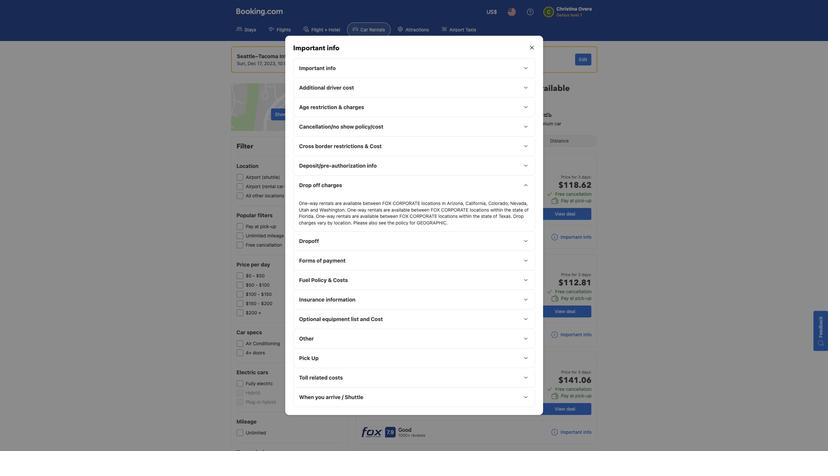 Task type: vqa. For each thing, say whether or not it's contained in the screenshot.
right &
yes



Task type: locate. For each thing, give the bounding box(es) containing it.
available up premium car button
[[535, 83, 570, 94]]

skip to main content element
[[0, 0, 829, 41]]

off
[[313, 182, 320, 188]]

0 vertical spatial between
[[363, 201, 381, 206]]

1 vertical spatial 1 small bag
[[486, 382, 510, 387]]

pick- down $118.62
[[576, 198, 587, 203]]

way up please
[[358, 207, 367, 213]]

0 vertical spatial one-
[[299, 201, 310, 206]]

drop left off
[[299, 182, 312, 188]]

for inside price for 3 days: $141.06
[[572, 370, 577, 375]]

0 vertical spatial way
[[310, 201, 318, 206]]

view deal down $118.62
[[555, 211, 576, 217]]

0 horizontal spatial are
[[335, 201, 342, 206]]

2 vertical spatial between
[[380, 214, 398, 219]]

free
[[556, 191, 565, 197], [246, 242, 255, 248], [556, 289, 565, 294], [556, 386, 565, 392]]

0 vertical spatial shuttle
[[420, 214, 433, 219]]

bags for 3 large bags
[[445, 196, 456, 201]]

air
[[246, 341, 252, 346]]

attractions link
[[392, 22, 435, 37]]

3 deal from the top
[[567, 406, 576, 412]]

- down $0 - $50
[[256, 282, 258, 288]]

free down $112.81
[[556, 289, 565, 294]]

1 horizontal spatial and
[[360, 317, 370, 322]]

+
[[325, 27, 328, 32], [259, 310, 261, 316]]

0 vertical spatial $100
[[259, 282, 270, 288]]

locations down airport (rental car center)
[[265, 193, 284, 199]]

for
[[572, 175, 577, 180], [410, 220, 416, 226], [572, 272, 577, 277], [572, 370, 577, 375]]

2 bus from the top
[[434, 410, 441, 415]]

0 vertical spatial bags
[[445, 196, 456, 201]]

for inside the one-way rentals are available between fox corporate locations in arizona, california, colorado, nevada, utah and washington. one-way rentals are available between fox corporate locations within the state of florida. one-way rentals are available between fox corporate locations within the state of texas. drop charges vary by location. please also see the policy for geographic.
[[410, 220, 416, 226]]

3 important info button from the top
[[552, 429, 592, 436]]

related
[[309, 375, 328, 381]]

free for $141.06
[[556, 386, 565, 392]]

2 vertical spatial one-
[[316, 214, 327, 219]]

corporate down "arizona,"
[[441, 207, 469, 213]]

mileage inside the product card group
[[508, 196, 524, 201]]

0 vertical spatial seattle-
[[420, 207, 437, 213]]

cost for cross border restrictions & cost
[[370, 143, 382, 149]]

0 vertical spatial mileage
[[508, 196, 524, 201]]

days: for $141.06
[[582, 370, 592, 375]]

up down $112.81
[[587, 295, 592, 301]]

premium
[[535, 121, 554, 126]]

important for third important info button from the bottom
[[561, 234, 583, 240]]

2 vertical spatial shuttle
[[420, 410, 433, 415]]

all other locations
[[246, 193, 284, 199]]

drop inside dropdown button
[[299, 182, 312, 188]]

seattle-
[[420, 207, 437, 213], [420, 305, 437, 310], [420, 402, 437, 408]]

product card group
[[356, 154, 598, 249], [356, 254, 598, 347], [356, 352, 598, 444]]

airport inside "link"
[[450, 27, 465, 32]]

1 horizontal spatial are
[[352, 214, 359, 219]]

0 horizontal spatial $100
[[246, 291, 257, 297]]

car
[[361, 27, 368, 32], [237, 330, 246, 335]]

$200
[[261, 301, 273, 306], [246, 310, 257, 316]]

cancellation
[[566, 191, 592, 197], [257, 242, 282, 248], [566, 289, 592, 294], [566, 386, 592, 392]]

rentals
[[319, 201, 334, 206], [368, 207, 382, 213], [336, 214, 351, 219]]

in inside the one-way rentals are available between fox corporate locations in arizona, california, colorado, nevada, utah and washington. one-way rentals are available between fox corporate locations within the state of florida. one-way rentals are available between fox corporate locations within the state of texas. drop charges vary by location. please also see the policy for geographic.
[[442, 201, 446, 206]]

0 vertical spatial deal
[[567, 211, 576, 217]]

at for $112.81
[[570, 295, 575, 301]]

suvs
[[363, 121, 374, 126]]

tacoma down 2 large bags on the bottom
[[437, 402, 454, 408]]

rentals
[[370, 27, 385, 32]]

+ down $150 - $200
[[259, 310, 261, 316]]

bags down the suv jeep cherokee or similar
[[445, 196, 456, 201]]

large for 3
[[432, 196, 444, 201]]

2 seattle-tacoma international airport shuttle bus from the top
[[420, 402, 499, 415]]

at for $118.62
[[570, 198, 575, 203]]

in left "arizona,"
[[442, 201, 446, 206]]

other button
[[294, 329, 535, 349]]

1 seattle-tacoma international airport shuttle bus from the top
[[420, 207, 499, 219]]

2 tacoma from the top
[[437, 305, 454, 310]]

large
[[432, 196, 444, 201], [431, 284, 443, 290], [432, 382, 444, 387]]

for inside price for 3 days: $118.62
[[572, 175, 577, 180]]

1 view from the top
[[555, 211, 566, 217]]

- for $0
[[253, 273, 255, 279]]

seattle- down the 1 large bag
[[420, 305, 437, 310]]

shuttle inside dropdown button
[[345, 395, 364, 401]]

3 seattle- from the top
[[420, 402, 437, 408]]

free cancellation for $112.81
[[556, 289, 592, 294]]

1 vertical spatial way
[[358, 207, 367, 213]]

and inside dropdown button
[[360, 317, 370, 322]]

rentals up the location.
[[336, 214, 351, 219]]

1 view deal button from the top
[[539, 208, 592, 220]]

price up $141.06
[[562, 370, 571, 375]]

1 bus from the top
[[434, 214, 441, 219]]

1 deal from the top
[[567, 211, 576, 217]]

fuel policy & costs
[[299, 277, 348, 283]]

seattle- up the "geographic."
[[420, 207, 437, 213]]

1 horizontal spatial car
[[555, 121, 562, 126]]

state down 'nevada,'
[[513, 207, 523, 213]]

deal down $112.81
[[567, 309, 576, 314]]

1 horizontal spatial in
[[442, 201, 446, 206]]

price inside price for 3 days: $118.62
[[562, 175, 571, 180]]

price
[[562, 175, 571, 180], [237, 262, 250, 268], [562, 272, 571, 277], [562, 370, 571, 375]]

pay at pick-up for $118.62
[[561, 198, 592, 203]]

seattle-tacoma international airport shuttle bus for third seattle-tacoma international airport button from the bottom
[[420, 207, 499, 219]]

0 horizontal spatial filters
[[258, 212, 273, 218]]

1 vertical spatial and
[[360, 317, 370, 322]]

0 vertical spatial drop
[[299, 182, 312, 188]]

please
[[354, 220, 368, 226]]

1 product card group from the top
[[356, 154, 598, 249]]

1 vertical spatial bus
[[434, 410, 441, 415]]

0 vertical spatial by
[[366, 138, 372, 144]]

mileage
[[237, 419, 257, 425]]

bus up the "geographic."
[[434, 214, 441, 219]]

0 vertical spatial view
[[555, 211, 566, 217]]

charges right off
[[322, 182, 342, 188]]

1 horizontal spatial one-
[[316, 214, 327, 219]]

seattle–tacoma international airport
[[356, 53, 451, 59]]

pay at pick-up down $112.81
[[561, 295, 592, 301]]

1 horizontal spatial drop
[[514, 214, 524, 219]]

pick
[[299, 356, 310, 362]]

1 vertical spatial one-
[[347, 207, 358, 213]]

2
[[428, 382, 430, 387]]

2 bags from the top
[[445, 382, 456, 387]]

for up $118.62
[[572, 175, 577, 180]]

0 vertical spatial $200
[[261, 301, 273, 306]]

show
[[275, 111, 287, 117]]

view deal button for $118.62
[[539, 208, 592, 220]]

one- up utah
[[299, 201, 310, 206]]

other
[[253, 193, 264, 199]]

charges inside dropdown button
[[322, 182, 342, 188]]

2 product card group from the top
[[356, 254, 598, 347]]

price up $112.81
[[562, 272, 571, 277]]

fox
[[383, 201, 392, 206], [431, 207, 440, 213], [400, 214, 409, 219]]

2 seattle- from the top
[[420, 305, 437, 310]]

at for $141.06
[[570, 393, 575, 399]]

2 important info button from the top
[[552, 332, 592, 338]]

free cancellation for $118.62
[[556, 191, 592, 197]]

by right vary
[[328, 220, 333, 226]]

1 days: from the top
[[582, 175, 592, 180]]

unlimited mileage up the texas. on the right top of page
[[486, 196, 524, 201]]

2 view from the top
[[555, 309, 566, 314]]

3
[[579, 175, 581, 180], [428, 196, 431, 201], [579, 272, 581, 277], [579, 370, 581, 375]]

view deal down $141.06
[[555, 406, 576, 412]]

tacoma down 3 large bags
[[437, 207, 454, 213]]

(shuttle)
[[262, 174, 280, 180]]

seattle- inside button
[[420, 305, 437, 310]]

car left "rentals"
[[361, 27, 368, 32]]

1 horizontal spatial unlimited mileage
[[486, 196, 524, 201]]

1 vertical spatial product card group
[[356, 254, 598, 347]]

deposit/pre-authorization info button
[[294, 156, 535, 175]]

and
[[310, 207, 318, 213], [360, 317, 370, 322]]

1 vertical spatial deal
[[567, 309, 576, 314]]

2 vertical spatial way
[[327, 214, 335, 219]]

price inside price for 3 days: $141.06
[[562, 370, 571, 375]]

0 horizontal spatial state
[[481, 214, 492, 219]]

0 vertical spatial 1 small bag
[[486, 284, 510, 290]]

2 horizontal spatial &
[[365, 143, 369, 149]]

for for $118.62
[[572, 175, 577, 180]]

free cancellation down $112.81
[[556, 289, 592, 294]]

all
[[324, 143, 329, 149]]

3 view deal from the top
[[555, 406, 576, 412]]

view deal button down $112.81
[[539, 306, 592, 318]]

1 vertical spatial large
[[431, 284, 443, 290]]

international inside seattle–tacoma international airport sun, dec 17, 2023, 10:00 am
[[280, 53, 313, 59]]

large for 2
[[432, 382, 444, 387]]

filters right the 'all'
[[330, 143, 342, 149]]

view
[[555, 211, 566, 217], [555, 309, 566, 314], [555, 406, 566, 412]]

0 horizontal spatial in
[[258, 399, 261, 405]]

2 vertical spatial view deal
[[555, 406, 576, 412]]

filter
[[237, 142, 253, 151]]

forms of payment button
[[294, 251, 535, 271]]

airport inside drop-off location element
[[433, 53, 451, 59]]

deal for $141.06
[[567, 406, 576, 412]]

0 horizontal spatial drop
[[299, 182, 312, 188]]

1 small from the top
[[489, 284, 501, 290]]

one- up vary
[[316, 214, 327, 219]]

2 vertical spatial the
[[388, 220, 395, 226]]

3 inside price for 3 days: $112.81
[[579, 272, 581, 277]]

in left hybrid
[[258, 399, 261, 405]]

2 vertical spatial days:
[[582, 370, 592, 375]]

locations
[[265, 193, 284, 199], [422, 201, 441, 206], [470, 207, 489, 213], [439, 214, 458, 219]]

0 horizontal spatial charges
[[299, 220, 316, 226]]

days: inside price for 3 days: $112.81
[[582, 272, 592, 277]]

$141.06
[[559, 375, 592, 386]]

bus for first seattle-tacoma international airport button from the bottom
[[434, 410, 441, 415]]

state
[[513, 207, 523, 213], [481, 214, 492, 219]]

0 horizontal spatial &
[[328, 277, 332, 283]]

3 product card group from the top
[[356, 352, 598, 444]]

1 horizontal spatial charges
[[322, 182, 342, 188]]

view deal for $141.06
[[555, 406, 576, 412]]

3 tacoma from the top
[[437, 402, 454, 408]]

seattle-tacoma international airport button down "arizona,"
[[420, 207, 499, 213]]

0 horizontal spatial mileage
[[268, 233, 284, 239]]

seattle–tacoma international airport: 283 cars available
[[356, 83, 570, 94]]

3 inside price for 3 days: $141.06
[[579, 370, 581, 375]]

seattle-tacoma international airport shuttle bus for first seattle-tacoma international airport button from the bottom
[[420, 402, 499, 415]]

drop down 'nevada,'
[[514, 214, 524, 219]]

- down $100 - $150
[[258, 301, 260, 306]]

arizona,
[[447, 201, 465, 206]]

electric cars
[[237, 370, 268, 376]]

1 horizontal spatial $50
[[256, 273, 265, 279]]

of
[[525, 207, 529, 213], [493, 214, 498, 219], [317, 258, 322, 264]]

$150 up '$200 +' at the bottom left
[[246, 301, 257, 306]]

0 horizontal spatial one-
[[299, 201, 310, 206]]

unlimited mileage down popular filters
[[246, 233, 284, 239]]

the right "see"
[[388, 220, 395, 226]]

within down "arizona,"
[[459, 214, 472, 219]]

+ inside skip to main content element
[[325, 27, 328, 32]]

clear all filters
[[312, 143, 342, 149]]

car for car specs
[[237, 330, 246, 335]]

0 vertical spatial within
[[491, 207, 503, 213]]

0 horizontal spatial way
[[310, 201, 318, 206]]

small
[[489, 284, 501, 290], [489, 382, 501, 387]]

& right restriction
[[338, 104, 342, 110]]

1 horizontal spatial state
[[513, 207, 523, 213]]

flights
[[277, 27, 291, 32]]

days: up $118.62
[[582, 175, 592, 180]]

1 vertical spatial charges
[[322, 182, 342, 188]]

airport inside button
[[484, 305, 499, 310]]

2 vertical spatial of
[[317, 258, 322, 264]]

available
[[535, 83, 570, 94], [343, 201, 362, 206], [392, 207, 410, 213], [360, 214, 379, 219]]

age
[[299, 104, 309, 110]]

2 vertical spatial deal
[[567, 406, 576, 412]]

1 vertical spatial filters
[[258, 212, 273, 218]]

shuttle down when you arrive / shuttle dropdown button
[[420, 410, 433, 415]]

1 vertical spatial $150
[[246, 301, 257, 306]]

view deal button down $141.06
[[539, 403, 592, 415]]

fox up policy
[[400, 214, 409, 219]]

- for $100
[[258, 291, 260, 297]]

bags right the 2
[[445, 382, 456, 387]]

for up $112.81
[[572, 272, 577, 277]]

view down $112.81
[[555, 309, 566, 314]]

optional equipment list and cost button
[[294, 310, 535, 329]]

1 vertical spatial days:
[[582, 272, 592, 277]]

fully
[[246, 381, 256, 386]]

1 seattle- from the top
[[420, 207, 437, 213]]

0 vertical spatial view deal
[[555, 211, 576, 217]]

shuttle for third seattle-tacoma international airport button from the bottom
[[420, 214, 433, 219]]

seattle–tacoma
[[237, 53, 279, 59], [356, 53, 397, 59], [356, 83, 415, 94]]

3 seattle-tacoma international airport button from the top
[[420, 402, 499, 408]]

per
[[251, 262, 260, 268]]

pay at pick-up
[[561, 198, 592, 203], [246, 224, 277, 229], [561, 295, 592, 301], [561, 393, 592, 399]]

2 vertical spatial important info button
[[552, 429, 592, 436]]

pick-up date element
[[237, 60, 332, 67]]

dropoff button
[[294, 232, 535, 251]]

$100 down $50 - $100
[[246, 291, 257, 297]]

0 vertical spatial are
[[335, 201, 342, 206]]

one-
[[299, 201, 310, 206], [347, 207, 358, 213], [316, 214, 327, 219]]

and up the florida.
[[310, 207, 318, 213]]

car left specs on the bottom of page
[[237, 330, 246, 335]]

drop inside the one-way rentals are available between fox corporate locations in arizona, california, colorado, nevada, utah and washington. one-way rentals are available between fox corporate locations within the state of florida. one-way rentals are available between fox corporate locations within the state of texas. drop charges vary by location. please also see the policy for geographic.
[[514, 214, 524, 219]]

are up please
[[352, 214, 359, 219]]

plug-in hybrid
[[246, 399, 276, 405]]

utah
[[299, 207, 309, 213]]

between up the "geographic."
[[411, 207, 430, 213]]

costs
[[329, 375, 343, 381]]

large right the 2
[[432, 382, 444, 387]]

car for car rentals
[[361, 27, 368, 32]]

car inside skip to main content element
[[361, 27, 368, 32]]

2 view deal button from the top
[[539, 306, 592, 318]]

are up "washington."
[[335, 201, 342, 206]]

fox up "see"
[[383, 201, 392, 206]]

1 vertical spatial +
[[259, 310, 261, 316]]

1 bags from the top
[[445, 196, 456, 201]]

of down 'nevada,'
[[525, 207, 529, 213]]

&
[[338, 104, 342, 110], [365, 143, 369, 149], [328, 277, 332, 283]]

price inside price for 3 days: $112.81
[[562, 272, 571, 277]]

the up the texas. on the right top of page
[[505, 207, 511, 213]]

3 inside price for 3 days: $118.62
[[579, 175, 581, 180]]

0 horizontal spatial $200
[[246, 310, 257, 316]]

1 vertical spatial within
[[459, 214, 472, 219]]

1 vertical spatial are
[[384, 207, 390, 213]]

location
[[237, 163, 259, 169]]

pay at pick-up down $141.06
[[561, 393, 592, 399]]

shuttle up the "geographic."
[[420, 214, 433, 219]]

dropoff
[[299, 238, 319, 244]]

locations up the "geographic."
[[422, 201, 441, 206]]

toll
[[299, 375, 308, 381]]

fox down 3 large bags
[[431, 207, 440, 213]]

1 horizontal spatial car
[[361, 27, 368, 32]]

for for $112.81
[[572, 272, 577, 277]]

1 vertical spatial drop
[[514, 214, 524, 219]]

conditioning
[[253, 341, 280, 346]]

1 view deal from the top
[[555, 211, 576, 217]]

$200 +
[[246, 310, 261, 316]]

bus down when you arrive / shuttle dropdown button
[[434, 410, 441, 415]]

seattle-tacoma international airport shuttle bus down "arizona,"
[[420, 207, 499, 219]]

1 vertical spatial mileage
[[268, 233, 284, 239]]

pay down $118.62
[[561, 198, 569, 203]]

way down "washington."
[[327, 214, 335, 219]]

0 horizontal spatial $150
[[246, 301, 257, 306]]

international
[[280, 53, 313, 59], [399, 53, 431, 59], [417, 83, 467, 94], [455, 207, 483, 213], [455, 305, 483, 310], [455, 402, 483, 408]]

within down colorado,
[[491, 207, 503, 213]]

cars up electric
[[257, 370, 268, 376]]

3 view from the top
[[555, 406, 566, 412]]

days: for $112.81
[[582, 272, 592, 277]]

pick- down $141.06
[[576, 393, 587, 399]]

feedback
[[819, 317, 824, 338]]

and inside the one-way rentals are available between fox corporate locations in arizona, california, colorado, nevada, utah and washington. one-way rentals are available between fox corporate locations within the state of florida. one-way rentals are available between fox corporate locations within the state of texas. drop charges vary by location. please also see the policy for geographic.
[[310, 207, 318, 213]]

pay down $112.81
[[561, 295, 569, 301]]

product card group containing $112.81
[[356, 254, 598, 347]]

are up "see"
[[384, 207, 390, 213]]

corporate
[[393, 201, 420, 206], [441, 207, 469, 213], [410, 214, 437, 219]]

2 vertical spatial &
[[328, 277, 332, 283]]

seattle–tacoma inside seattle–tacoma international airport sun, dec 17, 2023, 10:00 am
[[237, 53, 279, 59]]

days: inside price for 3 days: $141.06
[[582, 370, 592, 375]]

2 vertical spatial view
[[555, 406, 566, 412]]

seattle–tacoma for seattle–tacoma international airport
[[356, 53, 397, 59]]

2 small from the top
[[489, 382, 501, 387]]

0 vertical spatial seattle-tacoma international airport button
[[420, 207, 499, 213]]

important info button
[[552, 234, 592, 241], [552, 332, 592, 338], [552, 429, 592, 436]]

deposit/pre-authorization info
[[299, 163, 377, 169]]

sun,
[[237, 61, 247, 66]]

3 days: from the top
[[582, 370, 592, 375]]

pick- for $118.62
[[576, 198, 587, 203]]

similar
[[469, 174, 481, 179]]

0 vertical spatial view deal button
[[539, 208, 592, 220]]

bus for third seattle-tacoma international airport button from the bottom
[[434, 214, 441, 219]]

1 tacoma from the top
[[437, 207, 454, 213]]

& for charges
[[338, 104, 342, 110]]

2 vertical spatial product card group
[[356, 352, 598, 444]]

view for $141.06
[[555, 406, 566, 412]]

- up $150 - $200
[[258, 291, 260, 297]]

seattle-tacoma international airport
[[420, 305, 499, 310]]

- right $0
[[253, 273, 255, 279]]

0 vertical spatial +
[[325, 27, 328, 32]]

days: inside price for 3 days: $118.62
[[582, 175, 592, 180]]

1 horizontal spatial filters
[[330, 143, 342, 149]]

charges down cost
[[344, 104, 364, 110]]

seattle–tacoma inside drop-off location element
[[356, 53, 397, 59]]

+ left hotel
[[325, 27, 328, 32]]

1 horizontal spatial +
[[325, 27, 328, 32]]

0 vertical spatial car
[[555, 121, 562, 126]]

2 deal from the top
[[567, 309, 576, 314]]

large left "arizona,"
[[432, 196, 444, 201]]

2 view deal from the top
[[555, 309, 576, 314]]

cost for optional equipment list and cost
[[371, 317, 383, 322]]

corporate down drop off charges dropdown button
[[393, 201, 420, 206]]

for inside price for 3 days: $112.81
[[572, 272, 577, 277]]

$0
[[246, 273, 252, 279]]

0 vertical spatial of
[[525, 207, 529, 213]]

0 horizontal spatial by
[[328, 220, 333, 226]]

price for $112.81
[[562, 272, 571, 277]]

0 horizontal spatial car
[[277, 184, 284, 189]]

up down $118.62
[[587, 198, 592, 203]]

2 vertical spatial large
[[432, 382, 444, 387]]

shuttle right /
[[345, 395, 364, 401]]

charges
[[344, 104, 364, 110], [322, 182, 342, 188], [299, 220, 316, 226]]

dec
[[248, 61, 256, 66]]

cost
[[370, 143, 382, 149], [371, 317, 383, 322]]

$50 up $50 - $100
[[256, 273, 265, 279]]

$200 down $100 - $150
[[261, 301, 273, 306]]

tacoma for third seattle-tacoma international airport button from the bottom
[[437, 207, 454, 213]]

view down $141.06
[[555, 406, 566, 412]]

up for $112.81
[[587, 295, 592, 301]]

0 vertical spatial cost
[[370, 143, 382, 149]]

free cancellation for $141.06
[[556, 386, 592, 392]]

3 view deal button from the top
[[539, 403, 592, 415]]

cancellation down $118.62
[[566, 191, 592, 197]]

view deal button down $118.62
[[539, 208, 592, 220]]

state down california,
[[481, 214, 492, 219]]

0 vertical spatial corporate
[[393, 201, 420, 206]]

1 vertical spatial view deal
[[555, 309, 576, 314]]

corporate up the "geographic."
[[410, 214, 437, 219]]

between up "see"
[[380, 214, 398, 219]]

0 horizontal spatial within
[[459, 214, 472, 219]]

authorization
[[332, 163, 366, 169]]

hybrid
[[263, 399, 276, 405]]

1 vertical spatial small
[[489, 382, 501, 387]]

2 days: from the top
[[582, 272, 592, 277]]

by right sort
[[366, 138, 372, 144]]

0 vertical spatial seattle-tacoma international airport shuttle bus
[[420, 207, 499, 219]]

additional
[[299, 85, 325, 91]]

hotel
[[329, 27, 340, 32]]

0 vertical spatial large
[[432, 196, 444, 201]]

flight
[[312, 27, 324, 32]]

seattle-tacoma international airport button down the 1 large bag
[[420, 305, 499, 310]]

important for $112.81 important info button
[[561, 332, 583, 337]]



Task type: describe. For each thing, give the bounding box(es) containing it.
2 vertical spatial corporate
[[410, 214, 437, 219]]

product card group containing $141.06
[[356, 352, 598, 444]]

price for 3 days: $141.06
[[559, 370, 592, 386]]

shuttle for first seattle-tacoma international airport button from the bottom
[[420, 410, 433, 415]]

am
[[291, 61, 298, 66]]

at down popular filters
[[255, 224, 259, 229]]

forms
[[299, 258, 315, 264]]

large for 1
[[431, 284, 443, 290]]

by inside the one-way rentals are available between fox corporate locations in arizona, california, colorado, nevada, utah and washington. one-way rentals are available between fox corporate locations within the state of florida. one-way rentals are available between fox corporate locations within the state of texas. drop charges vary by location. please also see the policy for geographic.
[[328, 220, 333, 226]]

2 1 small bag from the top
[[486, 382, 510, 387]]

deal for $118.62
[[567, 211, 576, 217]]

other
[[299, 336, 314, 342]]

2 seattle-tacoma international airport button from the top
[[420, 305, 499, 310]]

price for $118.62
[[562, 175, 571, 180]]

edit button
[[576, 54, 592, 66]]

payment
[[323, 258, 346, 264]]

seattle- for first seattle-tacoma international airport button from the bottom
[[420, 402, 437, 408]]

flights link
[[263, 22, 297, 37]]

0 horizontal spatial fox
[[383, 201, 392, 206]]

insurance information
[[299, 297, 356, 303]]

product card group containing $118.62
[[356, 154, 598, 249]]

cost
[[343, 85, 354, 91]]

view deal button for $112.81
[[539, 306, 592, 318]]

seattle–tacoma for seattle–tacoma international airport: 283 cars available
[[356, 83, 415, 94]]

when
[[299, 395, 314, 401]]

important info button for $141.06
[[552, 429, 592, 436]]

1 1 small bag from the top
[[486, 284, 510, 290]]

1 vertical spatial state
[[481, 214, 492, 219]]

nevada,
[[511, 201, 528, 206]]

supplied by rc - fox image
[[362, 427, 382, 437]]

suv jeep cherokee or similar
[[420, 172, 481, 181]]

1 vertical spatial of
[[493, 214, 498, 219]]

up for $141.06
[[587, 393, 592, 399]]

colorado,
[[489, 201, 509, 206]]

1 vertical spatial unlimited
[[246, 233, 266, 239]]

pick- for $141.06
[[576, 393, 587, 399]]

pay for $112.81
[[561, 295, 569, 301]]

drop off charges button
[[294, 176, 535, 195]]

2 horizontal spatial are
[[384, 207, 390, 213]]

1 vertical spatial $200
[[246, 310, 257, 316]]

car inside button
[[555, 121, 562, 126]]

popular filters
[[237, 212, 273, 218]]

free up 'price per day'
[[246, 242, 255, 248]]

1 horizontal spatial way
[[327, 214, 335, 219]]

pay at pick-up for $112.81
[[561, 295, 592, 301]]

1 vertical spatial $100
[[246, 291, 257, 297]]

0 vertical spatial unlimited mileage
[[486, 196, 524, 201]]

deal for $112.81
[[567, 309, 576, 314]]

clear all filters button
[[312, 143, 342, 149]]

3 for $112.81
[[579, 272, 581, 277]]

pick- for $112.81
[[576, 295, 587, 301]]

view deal for $118.62
[[555, 211, 576, 217]]

1 horizontal spatial cars
[[518, 83, 533, 94]]

jeep
[[434, 174, 444, 179]]

cherokee
[[445, 174, 462, 179]]

free for $112.81
[[556, 289, 565, 294]]

unlimited inside the product card group
[[486, 196, 506, 201]]

1 horizontal spatial fox
[[400, 214, 409, 219]]

tacoma inside seattle-tacoma international airport button
[[437, 305, 454, 310]]

0 vertical spatial $150
[[261, 291, 272, 297]]

- for $50
[[256, 282, 258, 288]]

price per day
[[237, 262, 270, 268]]

1 important info button from the top
[[552, 234, 592, 241]]

restriction
[[311, 104, 337, 110]]

price left per
[[237, 262, 250, 268]]

when you arrive / shuttle button
[[294, 388, 535, 407]]

1 horizontal spatial rentals
[[336, 214, 351, 219]]

cancellation for $118.62
[[566, 191, 592, 197]]

locations down california,
[[470, 207, 489, 213]]

pay down popular
[[246, 224, 254, 229]]

+ for $200
[[259, 310, 261, 316]]

plug-
[[246, 399, 258, 405]]

view for $112.81
[[555, 309, 566, 314]]

10:00
[[278, 61, 290, 66]]

1 vertical spatial rentals
[[368, 207, 382, 213]]

$150 - $200
[[246, 301, 273, 306]]

2 horizontal spatial one-
[[347, 207, 358, 213]]

days: for $118.62
[[582, 175, 592, 180]]

show on map button
[[231, 83, 348, 131]]

additional driver cost button
[[294, 78, 535, 97]]

show on map
[[275, 111, 304, 117]]

price for 3 days: $118.62
[[559, 175, 592, 191]]

edit
[[580, 57, 588, 62]]

list
[[351, 317, 359, 322]]

airport inside seattle–tacoma international airport sun, dec 17, 2023, 10:00 am
[[314, 53, 332, 59]]

3 down drop off charges dropdown button
[[428, 196, 431, 201]]

international inside drop-off location element
[[399, 53, 431, 59]]

1 vertical spatial fox
[[431, 207, 440, 213]]

1 vertical spatial corporate
[[441, 207, 469, 213]]

drop off charges
[[299, 182, 342, 188]]

locations down "arizona,"
[[439, 214, 458, 219]]

cross
[[299, 143, 314, 149]]

2 horizontal spatial way
[[358, 207, 367, 213]]

pick up button
[[294, 349, 535, 368]]

3 for $141.06
[[579, 370, 581, 375]]

pay at pick-up down popular filters
[[246, 224, 277, 229]]

for for $141.06
[[572, 370, 577, 375]]

important info button for $112.81
[[552, 332, 592, 338]]

washington.
[[320, 207, 346, 213]]

important info inside dropdown button
[[299, 65, 336, 71]]

drop-off location element
[[356, 52, 451, 60]]

3 for $118.62
[[579, 175, 581, 180]]

on
[[288, 111, 293, 117]]

map
[[295, 111, 304, 117]]

important inside important info dropdown button
[[299, 65, 325, 71]]

pay for $118.62
[[561, 198, 569, 203]]

price for 3 days: $112.81
[[559, 272, 592, 288]]

(rental
[[262, 184, 276, 189]]

doors
[[253, 350, 265, 356]]

price for $141.06
[[562, 370, 571, 375]]

filters inside button
[[330, 143, 342, 149]]

tacoma for first seattle-tacoma international airport button from the bottom
[[437, 402, 454, 408]]

pay at pick-up for $141.06
[[561, 393, 592, 399]]

+ for flight
[[325, 27, 328, 32]]

available up "also"
[[360, 214, 379, 219]]

important for important info button related to $141.06
[[561, 429, 583, 435]]

air conditioning
[[246, 341, 280, 346]]

of inside dropdown button
[[317, 258, 322, 264]]

electric
[[257, 381, 273, 386]]

cancellation/no show policy/cost
[[299, 124, 384, 130]]

important info dialog
[[277, 28, 551, 423]]

283
[[500, 83, 516, 94]]

pay for $141.06
[[561, 393, 569, 399]]

one-way rentals are available between fox corporate locations in arizona, california, colorado, nevada, utah and washington. one-way rentals are available between fox corporate locations within the state of florida. one-way rentals are available between fox corporate locations within the state of texas. drop charges vary by location. please also see the policy for geographic.
[[299, 201, 529, 226]]

1 horizontal spatial within
[[491, 207, 503, 213]]

2 large bags
[[428, 382, 456, 387]]

1 horizontal spatial $200
[[261, 301, 273, 306]]

1 vertical spatial car
[[277, 184, 284, 189]]

sort by element
[[374, 135, 598, 147]]

policy
[[311, 277, 327, 283]]

cancellation for $141.06
[[566, 386, 592, 392]]

pick-up location element
[[237, 52, 332, 60]]

1 seattle-tacoma international airport button from the top
[[420, 207, 499, 213]]

seattle- for third seattle-tacoma international airport button from the bottom
[[420, 207, 437, 213]]

17,
[[258, 61, 263, 66]]

available up policy
[[392, 207, 410, 213]]

1 vertical spatial cars
[[257, 370, 268, 376]]

or
[[464, 174, 467, 179]]

up down popular filters
[[271, 224, 277, 229]]

pick- down popular filters
[[260, 224, 271, 229]]

1 horizontal spatial the
[[473, 214, 480, 219]]

clear
[[312, 143, 323, 149]]

& for costs
[[328, 277, 332, 283]]

1 large bag
[[428, 284, 453, 290]]

2023,
[[264, 61, 277, 66]]

free for $118.62
[[556, 191, 565, 197]]

1 vertical spatial between
[[411, 207, 430, 213]]

1 vertical spatial $50
[[246, 282, 255, 288]]

center)
[[285, 184, 301, 189]]

2 vertical spatial unlimited
[[246, 430, 266, 436]]

important info button
[[294, 59, 535, 78]]

location.
[[334, 220, 352, 226]]

$118.62
[[559, 180, 592, 191]]

day
[[261, 262, 270, 268]]

1 vertical spatial unlimited mileage
[[246, 233, 284, 239]]

florida.
[[299, 214, 315, 219]]

0 vertical spatial the
[[505, 207, 511, 213]]

view for $118.62
[[555, 211, 566, 217]]

search summary element
[[231, 46, 598, 73]]

cancellation/no
[[299, 124, 339, 130]]

up for $118.62
[[587, 198, 592, 203]]

age restriction & charges
[[299, 104, 364, 110]]

policy/cost
[[355, 124, 384, 130]]

available up "washington."
[[343, 201, 362, 206]]

4+
[[246, 350, 252, 356]]

international inside button
[[455, 305, 483, 310]]

1 horizontal spatial by
[[366, 138, 372, 144]]

charges inside the one-way rentals are available between fox corporate locations in arizona, california, colorado, nevada, utah and washington. one-way rentals are available between fox corporate locations within the state of florida. one-way rentals are available between fox corporate locations within the state of texas. drop charges vary by location. please also see the policy for geographic.
[[299, 220, 316, 226]]

all
[[246, 193, 251, 199]]

border
[[315, 143, 333, 149]]

you
[[315, 395, 325, 401]]

airport taxis
[[450, 27, 477, 32]]

free cancellation up day on the left of the page
[[246, 242, 282, 248]]

driver
[[327, 85, 342, 91]]

fully electric
[[246, 381, 273, 386]]

see
[[379, 220, 386, 226]]

0 vertical spatial rentals
[[319, 201, 334, 206]]

costs
[[333, 277, 348, 283]]

cancellation for $112.81
[[566, 289, 592, 294]]

toll related costs
[[299, 375, 343, 381]]

cancellation up day on the left of the page
[[257, 242, 282, 248]]

when you arrive / shuttle
[[299, 395, 364, 401]]

charges inside dropdown button
[[344, 104, 364, 110]]

- for $150
[[258, 301, 260, 306]]

airport (rental car center)
[[246, 184, 301, 189]]

deposit/pre-
[[299, 163, 332, 169]]

bags for 2 large bags
[[445, 382, 456, 387]]

view deal for $112.81
[[555, 309, 576, 314]]

seattle–tacoma international airport group
[[237, 52, 332, 67]]

popular
[[237, 212, 256, 218]]

feedback button
[[814, 311, 829, 351]]

equipment
[[322, 317, 350, 322]]

car rentals
[[361, 27, 385, 32]]

seattle–tacoma for seattle–tacoma international airport sun, dec 17, 2023, 10:00 am
[[237, 53, 279, 59]]

view deal button for $141.06
[[539, 403, 592, 415]]

geographic.
[[417, 220, 448, 226]]



